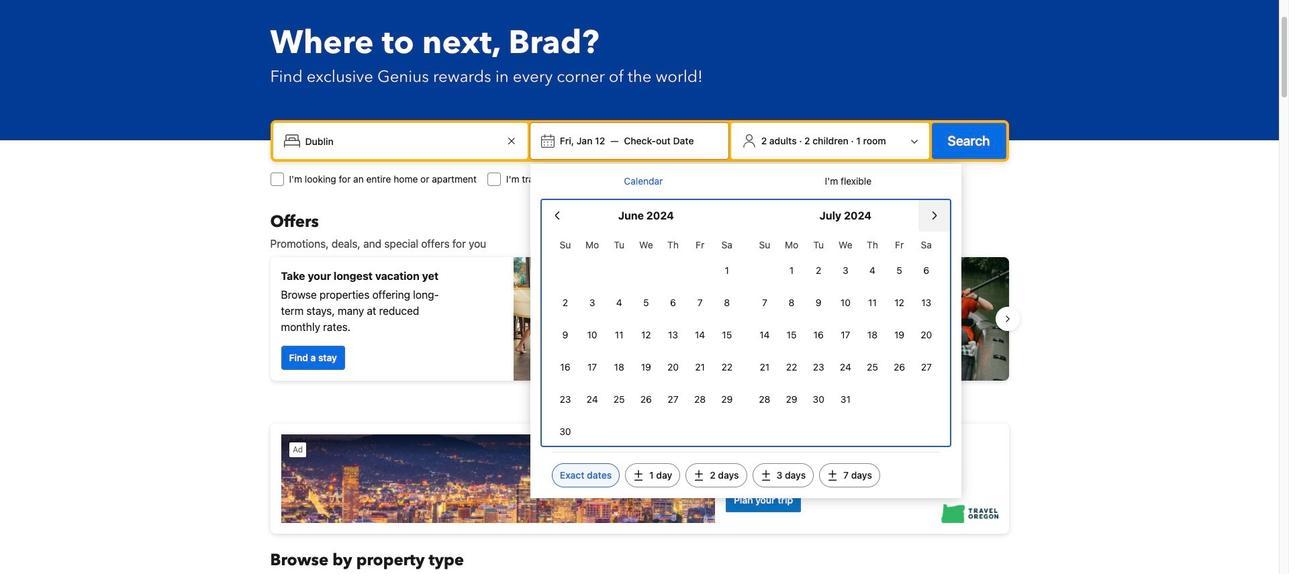 Task type: describe. For each thing, give the bounding box(es) containing it.
26 June 2024 checkbox
[[633, 385, 660, 414]]

5 July 2024 checkbox
[[886, 256, 913, 285]]

14 July 2024 checkbox
[[752, 320, 779, 350]]

12 July 2024 checkbox
[[886, 288, 913, 318]]

24 July 2024 checkbox
[[832, 353, 859, 382]]

9 June 2024 checkbox
[[552, 320, 579, 350]]

advertisement element
[[270, 424, 1009, 534]]

take your longest vacation yet image
[[514, 257, 634, 381]]

8 June 2024 checkbox
[[714, 288, 741, 318]]

2 grid from the left
[[752, 232, 940, 414]]

29 June 2024 checkbox
[[714, 385, 741, 414]]

19 June 2024 checkbox
[[633, 353, 660, 382]]

7 June 2024 checkbox
[[687, 288, 714, 318]]

30 July 2024 checkbox
[[805, 385, 832, 414]]

25 July 2024 checkbox
[[859, 353, 886, 382]]

20 July 2024 checkbox
[[913, 320, 940, 350]]

Where are you going? field
[[300, 129, 504, 153]]

5 June 2024 checkbox
[[633, 288, 660, 318]]

27 June 2024 checkbox
[[660, 385, 687, 414]]

18 June 2024 checkbox
[[606, 353, 633, 382]]

11 July 2024 checkbox
[[859, 288, 886, 318]]

1 grid from the left
[[552, 232, 741, 447]]



Task type: locate. For each thing, give the bounding box(es) containing it.
10 July 2024 checkbox
[[832, 288, 859, 318]]

13 June 2024 checkbox
[[660, 320, 687, 350]]

7 July 2024 checkbox
[[752, 288, 779, 318]]

3 July 2024 checkbox
[[832, 256, 859, 285]]

26 July 2024 checkbox
[[886, 353, 913, 382]]

0 horizontal spatial grid
[[552, 232, 741, 447]]

9 July 2024 checkbox
[[805, 288, 832, 318]]

19 July 2024 checkbox
[[886, 320, 913, 350]]

28 July 2024 checkbox
[[752, 385, 779, 414]]

6 July 2024 checkbox
[[913, 256, 940, 285]]

30 June 2024 checkbox
[[552, 417, 579, 447]]

20 June 2024 checkbox
[[660, 353, 687, 382]]

progress bar
[[632, 392, 648, 397]]

23 June 2024 checkbox
[[552, 385, 579, 414]]

13 July 2024 checkbox
[[913, 288, 940, 318]]

10 June 2024 checkbox
[[579, 320, 606, 350]]

15 June 2024 checkbox
[[714, 320, 741, 350]]

22 June 2024 checkbox
[[714, 353, 741, 382]]

14 June 2024 checkbox
[[687, 320, 714, 350]]

15 July 2024 checkbox
[[779, 320, 805, 350]]

8 July 2024 checkbox
[[779, 288, 805, 318]]

22 July 2024 checkbox
[[779, 353, 805, 382]]

16 June 2024 checkbox
[[552, 353, 579, 382]]

28 June 2024 checkbox
[[687, 385, 714, 414]]

region
[[260, 252, 1020, 386]]

25 June 2024 checkbox
[[606, 385, 633, 414]]

a young girl and woman kayak on a river image
[[645, 257, 1009, 381]]

21 June 2024 checkbox
[[687, 353, 714, 382]]

1 July 2024 checkbox
[[779, 256, 805, 285]]

4 July 2024 checkbox
[[859, 256, 886, 285]]

2 July 2024 checkbox
[[805, 256, 832, 285]]

tab list
[[541, 164, 951, 200]]

24 June 2024 checkbox
[[579, 385, 606, 414]]

17 June 2024 checkbox
[[579, 353, 606, 382]]

31 July 2024 checkbox
[[832, 385, 859, 414]]

4 June 2024 checkbox
[[606, 288, 633, 318]]

27 July 2024 checkbox
[[913, 353, 940, 382]]

21 July 2024 checkbox
[[752, 353, 779, 382]]

17 July 2024 checkbox
[[832, 320, 859, 350]]

main content
[[260, 212, 1020, 574]]

2 June 2024 checkbox
[[552, 288, 579, 318]]

1 June 2024 checkbox
[[714, 256, 741, 285]]

1 horizontal spatial grid
[[752, 232, 940, 414]]

11 June 2024 checkbox
[[606, 320, 633, 350]]

6 June 2024 checkbox
[[660, 288, 687, 318]]

29 July 2024 checkbox
[[779, 385, 805, 414]]

23 July 2024 checkbox
[[805, 353, 832, 382]]

16 July 2024 checkbox
[[805, 320, 832, 350]]

3 June 2024 checkbox
[[579, 288, 606, 318]]

18 July 2024 checkbox
[[859, 320, 886, 350]]

12 June 2024 checkbox
[[633, 320, 660, 350]]

grid
[[552, 232, 741, 447], [752, 232, 940, 414]]



Task type: vqa. For each thing, say whether or not it's contained in the screenshot.
main content
yes



